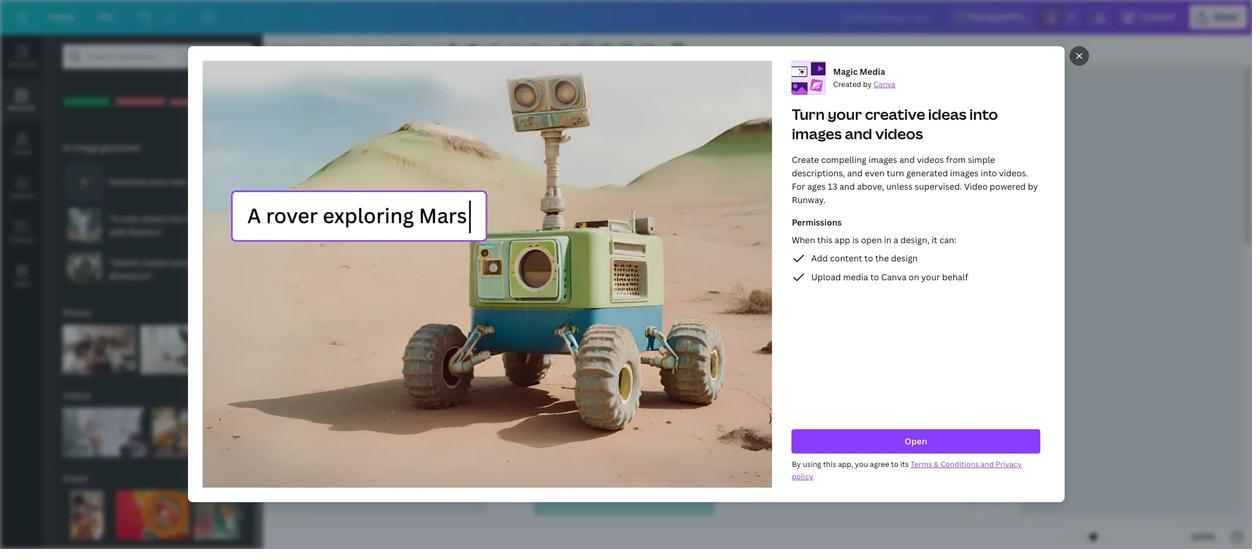 Task type: locate. For each thing, give the bounding box(es) containing it.
photos
[[63, 307, 92, 319]]

see for graphics
[[220, 60, 233, 71]]

ai
[[63, 142, 71, 153]]

into
[[970, 104, 999, 124], [981, 168, 997, 179]]

with
[[109, 226, 127, 238]]

1 vertical spatial this
[[823, 460, 837, 470]]

group
[[374, 40, 438, 59]]

13
[[828, 181, 838, 193]]

see left hide image
[[220, 309, 233, 319]]

canva left on
[[881, 272, 907, 283]]

1 horizontal spatial in
[[884, 235, 892, 246]]

0 horizontal spatial a
[[194, 213, 199, 225]]

see up the man wearing traditional attire for diwali image
[[220, 474, 233, 485]]

when
[[792, 235, 815, 246]]

1 vertical spatial to
[[871, 272, 879, 283]]

4 see all from the top
[[220, 474, 244, 485]]

your left own
[[149, 176, 168, 187]]

all for photos
[[235, 309, 244, 319]]

and up turn
[[900, 154, 915, 166]]

1 vertical spatial canva
[[874, 79, 896, 90]]

1 vertical spatial in
[[884, 235, 892, 246]]

all down barista making coffee image
[[235, 391, 244, 402]]

in right cat
[[184, 213, 192, 225]]

this inside permissions when this app is open in a design, it can:
[[818, 235, 833, 246]]

0 vertical spatial in
[[184, 213, 192, 225]]

0 vertical spatial your
[[828, 104, 862, 124]]

4 see from the top
[[220, 474, 233, 485]]

4 see all button from the top
[[219, 467, 245, 491]]

0 horizontal spatial your
[[149, 176, 168, 187]]

try canva pro
[[968, 11, 1025, 23]]

1 vertical spatial by
[[1028, 181, 1039, 193]]

convert
[[1142, 11, 1175, 23]]

terms
[[911, 460, 932, 470]]

surrounded
[[169, 257, 218, 268]]

into inside create compelling images and videos from simple descriptions, and even turn generated images into videos. for ages 13 and above, unless supervised. video powered by runway.
[[981, 168, 997, 179]]

into down simple
[[981, 168, 997, 179]]

to
[[865, 253, 873, 264], [871, 272, 879, 283], [891, 460, 899, 470]]

1 horizontal spatial a
[[894, 235, 899, 246]]

to right media
[[871, 272, 879, 283]]

2 all from the top
[[235, 309, 244, 319]]

turn your creative ideas into images and videos
[[792, 104, 999, 144]]

own
[[170, 176, 188, 187]]

ai image generator
[[63, 142, 141, 153]]

1 horizontal spatial your
[[828, 104, 862, 124]]

see all up the man wearing traditional attire for diwali image
[[220, 474, 244, 485]]

generate
[[109, 176, 147, 187]]

apps
[[14, 279, 29, 287]]

and left privacy on the bottom right
[[981, 460, 994, 470]]

this left app
[[818, 235, 833, 246]]

even
[[865, 168, 885, 179]]

13.0s group
[[63, 408, 148, 457]]

cat
[[168, 213, 182, 225]]

1 vertical spatial into
[[981, 168, 997, 179]]

videos up generated on the right of page
[[917, 154, 944, 166]]

see all button for graphics
[[219, 53, 245, 77]]

all for videos
[[235, 391, 244, 402]]

barista making coffee image
[[218, 326, 291, 374]]

playful decorative wavy banner image
[[170, 77, 219, 126]]

"gothic castle surrounded by dinosaurs"
[[109, 257, 230, 282]]

canva right try
[[983, 11, 1009, 23]]

terms & conditions and privacy policy link
[[792, 460, 1022, 483]]

a left design,
[[894, 235, 899, 246]]

pro
[[1011, 11, 1025, 23]]

and right 13
[[840, 181, 855, 193]]

open
[[905, 436, 928, 448]]

1 vertical spatial a
[[894, 235, 899, 246]]

brand
[[13, 147, 31, 156]]

see all for graphics
[[220, 60, 244, 71]]

canva down media
[[874, 79, 896, 90]]

agree
[[870, 460, 890, 470]]

1 see all from the top
[[220, 60, 244, 71]]

your down created
[[828, 104, 862, 124]]

by inside "gothic castle surrounded by dinosaurs"
[[220, 257, 230, 268]]

and inside "terms & conditions and privacy policy"
[[981, 460, 994, 470]]

upload media to canva on your behalf
[[812, 272, 969, 283]]

generate your own
[[109, 176, 188, 187]]

canva inside the try canva pro button
[[983, 11, 1009, 23]]

see all up 8.0s group
[[220, 391, 244, 402]]

it
[[932, 235, 938, 246]]

1 horizontal spatial images
[[869, 154, 898, 166]]

see all left hide image
[[220, 309, 244, 319]]

list
[[792, 252, 1041, 285]]

see all
[[220, 60, 244, 71], [220, 309, 244, 319], [220, 391, 244, 402], [220, 474, 244, 485]]

0 vertical spatial this
[[818, 235, 833, 246]]

2 vertical spatial to
[[891, 460, 899, 470]]

above,
[[857, 181, 885, 193]]

0 vertical spatial videos
[[876, 124, 923, 144]]

in right open
[[884, 235, 892, 246]]

playful decorative ribbon banner image
[[63, 77, 111, 126]]

descriptions,
[[792, 168, 845, 179]]

your right on
[[922, 272, 940, 283]]

a
[[194, 213, 199, 225], [894, 235, 899, 246]]

all up the man wearing traditional attire for diwali image
[[235, 474, 244, 485]]

0 horizontal spatial images
[[792, 124, 842, 144]]

0 vertical spatial into
[[970, 104, 999, 124]]

by down media
[[863, 79, 872, 90]]

this left 'app,'
[[823, 460, 837, 470]]

your for turn
[[828, 104, 862, 124]]

to left its
[[891, 460, 899, 470]]

images
[[792, 124, 842, 144], [869, 154, 898, 166], [950, 168, 979, 179]]

into right ideas on the top
[[970, 104, 999, 124]]

by using this app, you agree to its
[[792, 460, 911, 470]]

see all button right playful decorative wavy banner image
[[219, 53, 245, 77]]

a left forest
[[194, 213, 199, 225]]

images up even
[[869, 154, 898, 166]]

1 vertical spatial images
[[869, 154, 898, 166]]

the
[[876, 253, 889, 264]]

2 horizontal spatial images
[[950, 168, 979, 179]]

by inside magic media created by canva
[[863, 79, 872, 90]]

1 vertical spatial your
[[149, 176, 168, 187]]

your inside "turn your creative ideas into images and videos"
[[828, 104, 862, 124]]

your
[[828, 104, 862, 124], [149, 176, 168, 187], [922, 272, 940, 283]]

uploads button
[[0, 166, 44, 210]]

behalf
[[943, 272, 969, 283]]

see up 8.0s group
[[220, 391, 233, 402]]

see all up torn paper banner with space for text image
[[220, 60, 244, 71]]

2 see from the top
[[220, 309, 233, 319]]

magic media created by canva
[[833, 66, 896, 90]]

by down videos.
[[1028, 181, 1039, 193]]

generated
[[907, 168, 948, 179]]

"a cute anime cat in a forest with flowers"
[[109, 213, 226, 238]]

ages
[[808, 181, 826, 193]]

home link
[[39, 5, 83, 29]]

see up torn paper banner with space for text image
[[220, 60, 233, 71]]

3 all from the top
[[235, 391, 244, 402]]

friends celebrating diwali image
[[63, 491, 111, 540]]

turn
[[887, 168, 905, 179]]

all up torn paper banner with space for text image
[[235, 60, 244, 71]]

supervised.
[[915, 181, 963, 193]]

0 horizontal spatial by
[[220, 257, 230, 268]]

see all button down 8.0s group
[[219, 467, 245, 491]]

see all for diwali
[[220, 474, 244, 485]]

2 vertical spatial your
[[922, 272, 940, 283]]

graphics
[[63, 59, 100, 71]]

terms & conditions and privacy policy
[[792, 460, 1022, 483]]

images up create
[[792, 124, 842, 144]]

0 vertical spatial images
[[792, 124, 842, 144]]

0 vertical spatial by
[[863, 79, 872, 90]]

research brief
[[592, 161, 914, 226]]

2 see all button from the top
[[219, 301, 245, 326]]

see for photos
[[220, 309, 233, 319]]

privacy
[[996, 460, 1022, 470]]

3 see all button from the top
[[219, 384, 245, 408]]

"a
[[109, 213, 118, 225]]

design,
[[901, 235, 930, 246]]

and
[[845, 124, 873, 144], [900, 154, 915, 166], [848, 168, 863, 179], [840, 181, 855, 193], [981, 460, 994, 470]]

content
[[830, 253, 863, 264]]

1 see from the top
[[220, 60, 233, 71]]

add content to the design
[[812, 253, 918, 264]]

see for videos
[[220, 391, 233, 402]]

create compelling images and videos from simple descriptions, and even turn generated images into videos. for ages 13 and above, unless supervised. video powered by runway.
[[792, 154, 1039, 206]]

all left hide image
[[235, 309, 244, 319]]

media
[[860, 66, 886, 78]]

conditions
[[941, 460, 979, 470]]

0 vertical spatial to
[[865, 253, 873, 264]]

see
[[220, 60, 233, 71], [220, 309, 233, 319], [220, 391, 233, 402], [220, 474, 233, 485]]

3 see all from the top
[[220, 391, 244, 402]]

see all button for diwali
[[219, 467, 245, 491]]

image
[[73, 142, 98, 153]]

1 vertical spatial videos
[[917, 154, 944, 166]]

2 see all from the top
[[220, 309, 244, 319]]

and inside "turn your creative ideas into images and videos"
[[845, 124, 873, 144]]

and up the compelling
[[845, 124, 873, 144]]

0 vertical spatial a
[[194, 213, 199, 225]]

1 all from the top
[[235, 60, 244, 71]]

2 horizontal spatial by
[[1028, 181, 1039, 193]]

1 horizontal spatial by
[[863, 79, 872, 90]]

videos up turn
[[876, 124, 923, 144]]

3 see from the top
[[220, 391, 233, 402]]

images down from
[[950, 168, 979, 179]]

0 vertical spatial canva
[[983, 11, 1009, 23]]

open button
[[792, 430, 1041, 455]]

by
[[792, 460, 801, 470]]

2 vertical spatial by
[[220, 257, 230, 268]]

1 see all button from the top
[[219, 53, 245, 77]]

to left the
[[865, 253, 873, 264]]

"gothic
[[109, 257, 140, 268]]

0 horizontal spatial in
[[184, 213, 192, 225]]

projects button
[[0, 210, 44, 254]]

4 all from the top
[[235, 474, 244, 485]]

templates button
[[0, 35, 44, 79]]

by right surrounded
[[220, 257, 230, 268]]

see all button down barista making coffee image
[[219, 384, 245, 408]]

see all button left hide image
[[219, 301, 245, 326]]

app
[[835, 235, 851, 246]]

its
[[901, 460, 909, 470]]

this
[[818, 235, 833, 246], [823, 460, 837, 470]]

research
[[592, 161, 800, 226]]

simple
[[968, 154, 996, 166]]



Task type: vqa. For each thing, say whether or not it's contained in the screenshot.
left 'Canva'
no



Task type: describe. For each thing, give the bounding box(es) containing it.
this for app,
[[823, 460, 837, 470]]

videos.
[[999, 168, 1029, 179]]

diwali
[[63, 473, 88, 485]]

using
[[803, 460, 822, 470]]

side panel tab list
[[0, 35, 44, 298]]

in inside permissions when this app is open in a design, it can:
[[884, 235, 892, 246]]

by for magic media created by canva
[[863, 79, 872, 90]]

try
[[968, 11, 981, 23]]

open
[[861, 235, 882, 246]]

to for media
[[871, 272, 879, 283]]

videos
[[63, 390, 91, 402]]

convert button
[[1118, 5, 1185, 29]]

cute
[[120, 213, 139, 225]]

graphics button
[[61, 53, 101, 77]]

by for "gothic castle surrounded by dinosaurs"
[[220, 257, 230, 268]]

created
[[833, 79, 862, 90]]

anime
[[141, 213, 166, 225]]

upload
[[812, 272, 841, 283]]

compelling
[[821, 154, 867, 166]]

can:
[[940, 235, 957, 246]]

this for app
[[818, 235, 833, 246]]

see all button for photos
[[219, 301, 245, 326]]

all for diwali
[[235, 474, 244, 485]]

canva link
[[874, 79, 896, 90]]

in inside "a cute anime cat in a forest with flowers"
[[184, 213, 192, 225]]

brief
[[810, 161, 914, 226]]

focused businessman using laptop image
[[141, 326, 214, 374]]

to for content
[[865, 253, 873, 264]]

ideas
[[929, 104, 967, 124]]

Research Brief text field
[[485, 79, 1021, 550]]

media
[[843, 272, 869, 283]]

flowers"
[[129, 226, 164, 238]]

canva inside magic media created by canva
[[874, 79, 896, 90]]

for
[[792, 181, 806, 193]]

brand button
[[0, 122, 44, 166]]

by inside create compelling images and videos from simple descriptions, and even turn generated images into videos. for ages 13 and above, unless supervised. video powered by runway.
[[1028, 181, 1039, 193]]

see all button for videos
[[219, 384, 245, 408]]

permissions when this app is open in a design, it can:
[[792, 217, 957, 246]]

forest
[[201, 213, 226, 225]]

home
[[49, 11, 74, 23]]

is
[[853, 235, 859, 246]]

elements button
[[0, 79, 44, 122]]

powered
[[990, 181, 1026, 193]]

video
[[965, 181, 988, 193]]

list containing add content to the design
[[792, 252, 1041, 285]]

turn
[[792, 104, 825, 124]]

magic
[[833, 66, 858, 78]]

2 horizontal spatial your
[[922, 272, 940, 283]]

see all for videos
[[220, 391, 244, 402]]

elements
[[8, 103, 36, 112]]

videos inside "turn your creative ideas into images and videos"
[[876, 124, 923, 144]]

videos button
[[61, 384, 92, 408]]

easter banner image
[[116, 77, 165, 126]]

you
[[855, 460, 868, 470]]

castle
[[142, 257, 167, 268]]

your for generate
[[149, 176, 168, 187]]

a inside "a cute anime cat in a forest with flowers"
[[194, 213, 199, 225]]

teacher teaching students with digital art image
[[63, 326, 136, 374]]

apps button
[[0, 254, 44, 298]]

creative
[[865, 104, 926, 124]]

8.0s group
[[153, 408, 238, 457]]

runway.
[[792, 194, 826, 206]]

see for diwali
[[220, 474, 233, 485]]

generator
[[100, 142, 141, 153]]

into inside "turn your creative ideas into images and videos"
[[970, 104, 999, 124]]

Search elements search field
[[87, 45, 228, 68]]

app,
[[838, 460, 854, 470]]

main menu bar
[[0, 0, 1253, 35]]

Design title text field
[[834, 5, 942, 29]]

try canva pro button
[[947, 5, 1035, 29]]

2 vertical spatial canva
[[881, 272, 907, 283]]

see all for photos
[[220, 309, 244, 319]]

all for graphics
[[235, 60, 244, 71]]

2 vertical spatial images
[[950, 168, 979, 179]]

diwali button
[[61, 467, 89, 491]]

unless
[[887, 181, 913, 193]]

colorful diwali flatlay of diwali candles and flowers image
[[116, 491, 189, 540]]

create
[[792, 154, 819, 166]]

and down the compelling
[[848, 168, 863, 179]]

torn paper banner with space for text image
[[223, 77, 272, 126]]

add
[[812, 253, 828, 264]]

policy
[[792, 472, 814, 483]]

videos inside create compelling images and videos from simple descriptions, and even turn generated images into videos. for ages 13 and above, unless supervised. video powered by runway.
[[917, 154, 944, 166]]

design
[[891, 253, 918, 264]]

permissions
[[792, 217, 842, 229]]

from
[[946, 154, 966, 166]]

templates
[[7, 60, 37, 68]]

a inside permissions when this app is open in a design, it can:
[[894, 235, 899, 246]]

images inside "turn your creative ideas into images and videos"
[[792, 124, 842, 144]]

man wearing traditional attire for diwali image
[[194, 491, 267, 540]]

8.0s
[[159, 446, 173, 454]]

dinosaurs"
[[109, 270, 154, 282]]

photos button
[[61, 301, 93, 326]]

projects
[[10, 235, 34, 244]]

hide image
[[262, 263, 270, 321]]



